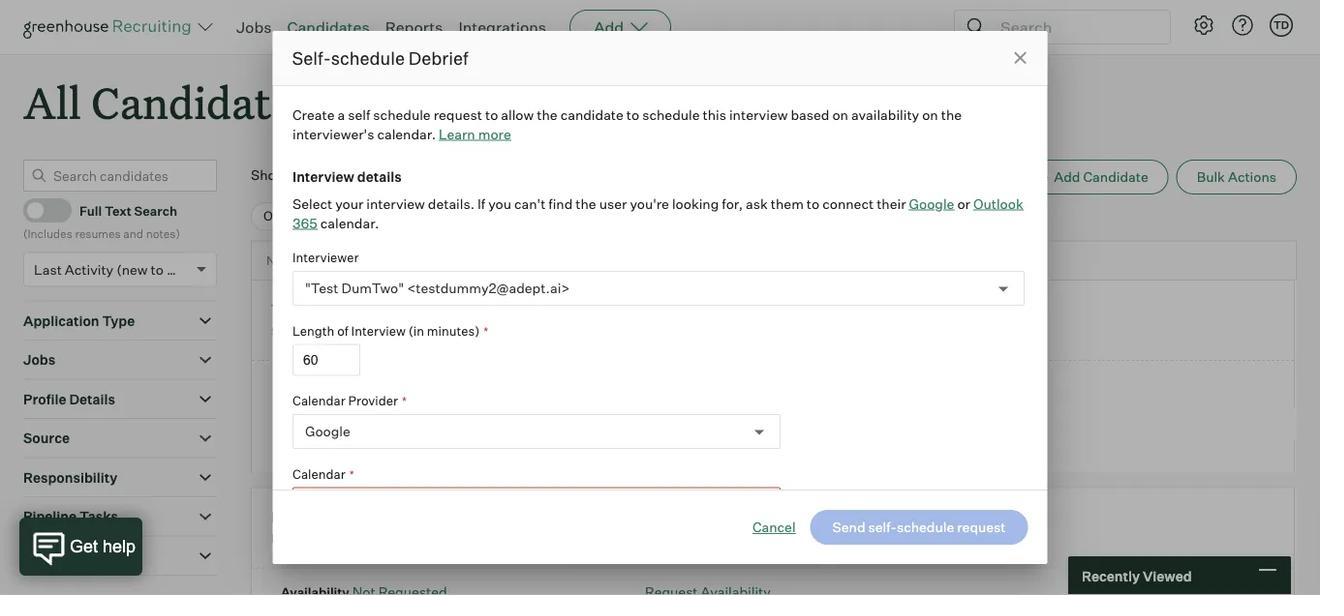 Task type: vqa. For each thing, say whether or not it's contained in the screenshot.
USER
yes



Task type: locate. For each thing, give the bounding box(es) containing it.
request up screen
[[848, 448, 896, 465]]

on right availability
[[922, 107, 938, 124]]

1 horizontal spatial google
[[426, 532, 465, 547]]

details
[[69, 391, 115, 408]]

"test dumtwo" <testdummy2@adept.ai>
[[305, 280, 570, 297]]

noah harlow design program manager at google
[[271, 508, 465, 547]]

add candidate
[[1054, 169, 1149, 186]]

integrations link
[[459, 17, 547, 37]]

add for add candidate
[[1054, 169, 1081, 186]]

0 horizontal spatial debrief
[[281, 449, 323, 464]]

actions
[[1228, 169, 1277, 186]]

ask
[[746, 195, 768, 212]]

viewed
[[1143, 568, 1192, 585]]

interview up "select"
[[292, 168, 354, 185]]

add inside 'link'
[[1054, 169, 1081, 186]]

0 horizontal spatial google
[[305, 424, 350, 441]]

1 vertical spatial add
[[1054, 169, 1081, 186]]

test (19)
[[600, 301, 664, 318]]

debrief inside dialog
[[409, 47, 469, 69]]

self-schedule debrief dialog
[[273, 31, 1048, 596]]

of
[[337, 323, 348, 339]]

program
[[312, 532, 359, 547]]

schedule down candidates link
[[331, 47, 405, 69]]

1 horizontal spatial at
[[413, 532, 423, 547]]

configure image
[[1193, 14, 1216, 37]]

burton
[[304, 300, 353, 319]]

learn more link
[[438, 125, 511, 142]]

create a self schedule request to allow the candidate to schedule this interview based on availability on the interviewer's calendar.
[[292, 107, 962, 142]]

interview up .
[[366, 195, 425, 212]]

1 horizontal spatial request
[[848, 448, 896, 465]]

self-
[[292, 47, 331, 69]]

candidates up 'self-'
[[287, 17, 370, 37]]

self-
[[759, 448, 787, 465]]

coordinator:
[[524, 208, 599, 224]]

1 vertical spatial interview
[[351, 323, 405, 339]]

at for tim burton
[[387, 324, 397, 339]]

candidate reports are now available! apply filters and select "view in app" element
[[831, 160, 1008, 195]]

1 vertical spatial interview
[[366, 195, 425, 212]]

add button
[[570, 10, 672, 45]]

2 vertical spatial interview
[[655, 448, 714, 465]]

outlook 365
[[292, 195, 1023, 232]]

create
[[292, 107, 334, 124]]

2 vertical spatial google
[[426, 532, 465, 547]]

add inside popup button
[[594, 17, 624, 37]]

the right find
[[575, 195, 596, 212]]

2 calendar from the top
[[292, 467, 345, 482]]

1 vertical spatial candidates
[[91, 74, 312, 131]]

self-schedule debrief
[[292, 47, 469, 69]]

be
[[394, 208, 409, 224]]

to left for
[[674, 532, 685, 547]]

interviewer's
[[292, 125, 374, 142]]

google right manager
[[426, 532, 465, 547]]

jobs up 'profile'
[[23, 352, 55, 369]]

pipeline
[[23, 509, 77, 526]]

1 horizontal spatial on
[[922, 107, 938, 124]]

1 horizontal spatial candidate
[[560, 107, 623, 124]]

request
[[433, 107, 482, 124], [848, 448, 896, 465]]

google down calendar provider
[[305, 424, 350, 441]]

(includes
[[23, 226, 72, 241]]

1 vertical spatial interviews
[[615, 532, 671, 547]]

0 vertical spatial calendar
[[292, 393, 345, 409]]

interview right this
[[729, 107, 788, 124]]

tim burton senior civil engineer at rsa engineering
[[271, 300, 492, 339]]

interviews down calendar provider
[[281, 416, 345, 432]]

jobs left candidates link
[[236, 17, 272, 37]]

to up the more
[[485, 107, 498, 124]]

self
[[348, 107, 370, 124]]

profile
[[23, 391, 66, 408]]

0 vertical spatial interview
[[729, 107, 788, 124]]

1 horizontal spatial interview
[[729, 107, 788, 124]]

showing
[[251, 167, 306, 184]]

2 horizontal spatial jobs
[[298, 208, 327, 224]]

candidate inside create a self schedule request to allow the candidate to schedule this interview based on availability on the interviewer's calendar.
[[560, 107, 623, 124]]

debrief down the reports link
[[409, 47, 469, 69]]

2 horizontal spatial google
[[909, 195, 954, 212]]

0 vertical spatial google
[[909, 195, 954, 212]]

1 vertical spatial debrief
[[281, 449, 323, 464]]

0 vertical spatial debrief
[[409, 47, 469, 69]]

0 vertical spatial jobs
[[236, 17, 272, 37]]

interview right of
[[351, 323, 405, 339]]

jobs right open
[[298, 208, 327, 224]]

google link
[[909, 195, 954, 212]]

calendar
[[292, 393, 345, 409], [292, 467, 345, 482]]

candidate
[[560, 107, 623, 124], [321, 167, 384, 184]]

learn more
[[438, 125, 511, 142]]

0 horizontal spatial on
[[832, 107, 848, 124]]

at inside noah harlow design program manager at google
[[413, 532, 423, 547]]

add candidate link
[[1015, 160, 1169, 195]]

1 vertical spatial google
[[305, 424, 350, 441]]

jobs link
[[236, 17, 272, 37]]

greenhouse recruiting image
[[23, 16, 198, 39]]

all
[[23, 74, 81, 131]]

details
[[357, 168, 401, 185]]

0 horizontal spatial interviews
[[281, 416, 345, 432]]

screen
[[822, 532, 860, 547]]

the right allow
[[537, 107, 557, 124]]

harlow
[[313, 508, 365, 527]]

1 vertical spatial candidate
[[321, 167, 384, 184]]

1 horizontal spatial debrief
[[409, 47, 469, 69]]

None number field
[[292, 344, 360, 376]]

on
[[832, 107, 848, 124], [922, 107, 938, 124]]

debrief up the noah
[[281, 449, 323, 464]]

applications
[[387, 167, 465, 184]]

1 vertical spatial request
[[848, 448, 896, 465]]

add
[[594, 17, 624, 37], [1054, 169, 1081, 186]]

calendar up noah harlow link in the bottom of the page
[[292, 467, 345, 482]]

0 horizontal spatial at
[[387, 324, 397, 339]]

candidate right allow
[[560, 107, 623, 124]]

coordinator: test dumtwo
[[524, 208, 683, 224]]

integrations
[[459, 17, 547, 37]]

interview left |
[[655, 448, 714, 465]]

1 vertical spatial jobs
[[298, 208, 327, 224]]

request up learn at the left of the page
[[433, 107, 482, 124]]

0 vertical spatial at
[[387, 324, 397, 339]]

1 calendar from the top
[[292, 393, 345, 409]]

jobs
[[236, 17, 272, 37], [298, 208, 327, 224], [23, 352, 55, 369]]

at for noah harlow
[[413, 532, 423, 547]]

0 vertical spatial request
[[433, 107, 482, 124]]

schedule
[[331, 47, 405, 69], [373, 107, 430, 124], [642, 107, 700, 124], [787, 448, 845, 465], [687, 532, 737, 547]]

based
[[791, 107, 829, 124]]

to right them
[[806, 195, 819, 212]]

reports link
[[385, 17, 443, 37]]

1 horizontal spatial jobs
[[236, 17, 272, 37]]

0 vertical spatial candidate
[[560, 107, 623, 124]]

0 vertical spatial interviews
[[281, 416, 345, 432]]

0 horizontal spatial add
[[594, 17, 624, 37]]

1 horizontal spatial interviews
[[615, 532, 671, 547]]

engineer
[[335, 324, 384, 339]]

candidates down jobs link on the top of the page
[[91, 74, 312, 131]]

(19)
[[639, 301, 664, 318]]

the right availability
[[941, 107, 962, 124]]

google
[[909, 195, 954, 212], [305, 424, 350, 441], [426, 532, 465, 547]]

schedule up calendar.
[[373, 107, 430, 124]]

calendar for calendar
[[292, 467, 345, 482]]

at left rsa
[[387, 324, 397, 339]]

to left this
[[626, 107, 639, 124]]

full
[[79, 203, 102, 218]]

td
[[1274, 18, 1290, 31]]

on right based
[[832, 107, 848, 124]]

interviews down schedule
[[615, 532, 671, 547]]

1 vertical spatial calendar
[[292, 467, 345, 482]]

<testdummy2@adept.ai>
[[407, 280, 570, 297]]

at inside tim burton senior civil engineer at rsa engineering
[[387, 324, 397, 339]]

none number field inside self-schedule debrief dialog
[[292, 344, 360, 376]]

bulk actions
[[1197, 169, 1277, 186]]

schedule left for
[[687, 532, 737, 547]]

dumtwo
[[630, 208, 683, 224]]

connect
[[822, 195, 874, 212]]

pipeline tasks
[[23, 509, 118, 526]]

details.
[[428, 195, 474, 212]]

(in
[[408, 323, 424, 339]]

1 vertical spatial at
[[413, 532, 423, 547]]

1 horizontal spatial add
[[1054, 169, 1081, 186]]

candidate up your
[[321, 167, 384, 184]]

a
[[337, 107, 345, 124]]

engineering
[[426, 324, 492, 339]]

0 horizontal spatial request
[[433, 107, 482, 124]]

0 horizontal spatial candidate
[[321, 167, 384, 184]]

calendar .
[[320, 215, 379, 232]]

calendar down availability
[[292, 393, 345, 409]]

at right manager
[[413, 532, 423, 547]]

schedule left this
[[642, 107, 700, 124]]

candidates link
[[287, 17, 370, 37]]

Search text field
[[996, 13, 1153, 41]]

source
[[23, 430, 70, 447]]

open jobs
[[264, 208, 327, 224]]

them
[[771, 195, 803, 212]]

google down candidate reports are now available! apply filters and select "view in app" element
[[909, 195, 954, 212]]

2 vertical spatial jobs
[[23, 352, 55, 369]]

debrief
[[409, 47, 469, 69], [281, 449, 323, 464]]

0 vertical spatial add
[[594, 17, 624, 37]]

0 horizontal spatial jobs
[[23, 352, 55, 369]]



Task type: describe. For each thing, give the bounding box(es) containing it.
noah
[[271, 508, 310, 527]]

profile details
[[23, 391, 115, 408]]

availability
[[851, 107, 919, 124]]

interview inside create a self schedule request to allow the candidate to schedule this interview based on availability on the interviewer's calendar.
[[729, 107, 788, 124]]

or
[[957, 195, 970, 212]]

you're
[[630, 195, 669, 212]]

find
[[548, 195, 572, 212]]

responsibility
[[23, 470, 117, 487]]

dumtwo"
[[341, 280, 404, 297]]

bulk
[[1197, 169, 1226, 186]]

2 on from the left
[[922, 107, 938, 124]]

length
[[292, 323, 334, 339]]

activity
[[65, 261, 114, 278]]

minutes)
[[427, 323, 479, 339]]

cancel link
[[753, 518, 796, 538]]

recently viewed
[[1082, 568, 1192, 585]]

if
[[477, 195, 485, 212]]

reports
[[385, 17, 443, 37]]

education
[[23, 548, 90, 565]]

for
[[739, 532, 754, 547]]

send
[[723, 448, 756, 465]]

scheduled
[[412, 208, 475, 224]]

manager
[[362, 532, 410, 547]]

calendar.
[[377, 125, 435, 142]]

interview details
[[292, 168, 401, 185]]

user
[[599, 195, 627, 212]]

candidate
[[1084, 169, 1149, 186]]

select
[[292, 195, 332, 212]]

tim
[[271, 300, 300, 319]]

you
[[488, 195, 511, 212]]

open
[[264, 208, 295, 224]]

bulk actions link
[[1177, 160, 1297, 195]]

last
[[34, 261, 62, 278]]

interviewer
[[292, 250, 358, 265]]

search
[[134, 203, 177, 218]]

name
[[266, 254, 300, 269]]

all candidates
[[23, 74, 312, 131]]

interviews for interviews
[[281, 416, 345, 432]]

senior
[[271, 324, 307, 339]]

interviews to schedule for preliminary screen
[[615, 532, 860, 547]]

Search candidates field
[[23, 160, 217, 192]]

tim burton link
[[271, 300, 353, 322]]

old)
[[167, 261, 192, 278]]

cancel
[[753, 519, 796, 536]]

type
[[102, 313, 135, 330]]

civil
[[309, 324, 333, 339]]

(new
[[116, 261, 148, 278]]

for,
[[722, 195, 743, 212]]

notes)
[[146, 226, 180, 241]]

1 horizontal spatial the
[[575, 195, 596, 212]]

this
[[702, 107, 726, 124]]

their
[[876, 195, 906, 212]]

0 horizontal spatial interview
[[366, 195, 425, 212]]

request inside create a self schedule request to allow the candidate to schedule this interview based on availability on the interviewer's calendar.
[[433, 107, 482, 124]]

|
[[716, 449, 720, 465]]

text
[[105, 203, 132, 218]]

td button
[[1270, 14, 1293, 37]]

resumes
[[75, 226, 121, 241]]

td button
[[1266, 10, 1297, 41]]

schedule right send
[[787, 448, 845, 465]]

365
[[292, 215, 317, 232]]

tasks
[[79, 509, 118, 526]]

interviews for interviews to schedule for preliminary screen
[[615, 532, 671, 547]]

your
[[335, 195, 363, 212]]

interviews to schedule for preliminary screen link
[[597, 530, 865, 549]]

checkmark image
[[32, 203, 47, 217]]

schedule interview | send self-schedule request
[[593, 448, 896, 465]]

last activity (new to old)
[[34, 261, 192, 278]]

last activity (new to old) option
[[34, 261, 192, 278]]

google inside noah harlow design program manager at google
[[426, 532, 465, 547]]

recently
[[1082, 568, 1140, 585]]

to left "old)"
[[151, 261, 164, 278]]

1 on from the left
[[832, 107, 848, 124]]

"test
[[305, 280, 338, 297]]

can't
[[514, 195, 545, 212]]

0 vertical spatial interview
[[292, 168, 354, 185]]

outlook 365 link
[[292, 195, 1023, 232]]

0 horizontal spatial the
[[537, 107, 557, 124]]

outlook
[[973, 195, 1023, 212]]

noah harlow link
[[271, 508, 365, 530]]

test
[[600, 301, 637, 318]]

allow
[[501, 107, 534, 124]]

0 vertical spatial candidates
[[287, 17, 370, 37]]

looking
[[672, 195, 719, 212]]

4
[[309, 167, 318, 184]]

add for add
[[594, 17, 624, 37]]

select your interview details. if you can't find the user you're looking for, ask them to connect their google or
[[292, 195, 970, 212]]

calendar for calendar provider
[[292, 393, 345, 409]]

2 horizontal spatial the
[[941, 107, 962, 124]]

and
[[123, 226, 143, 241]]



